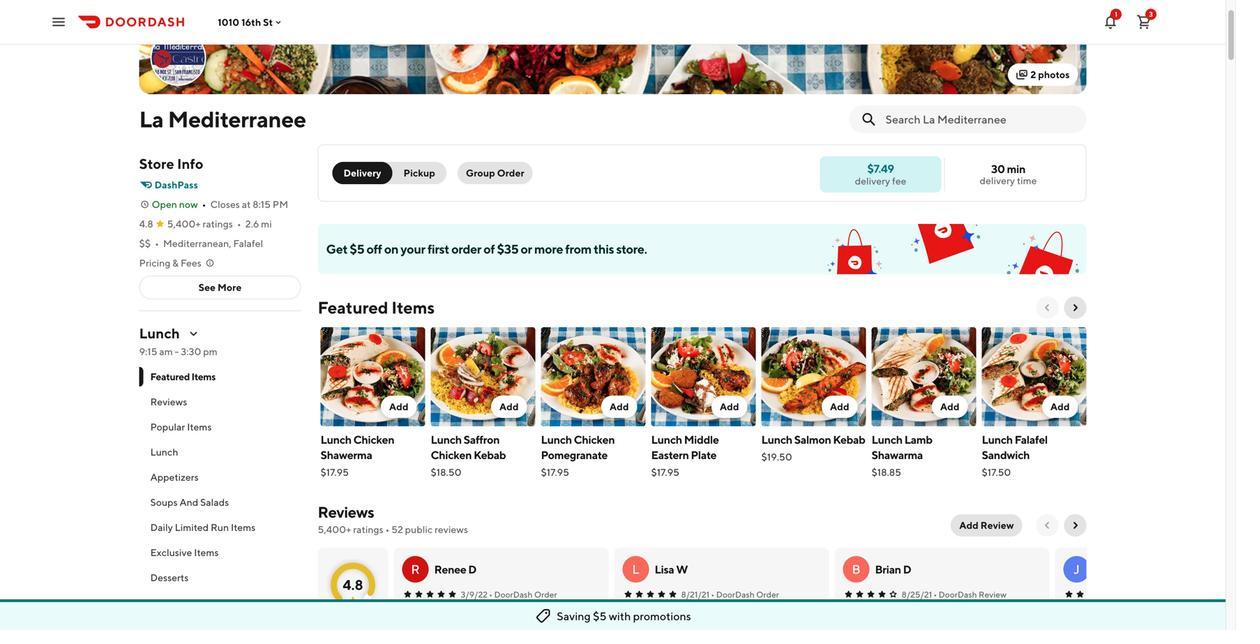 Task type: vqa. For each thing, say whether or not it's contained in the screenshot.
2.6 mi
yes



Task type: describe. For each thing, give the bounding box(es) containing it.
reviews for reviews 5,400+ ratings • 52 public reviews
[[318, 503, 374, 521]]

add button for lunch falafel sandwich
[[1043, 396, 1079, 418]]

order for r
[[534, 590, 557, 599]]

• doordash review
[[934, 590, 1007, 599]]

am
[[159, 346, 173, 357]]

brian d
[[876, 563, 912, 576]]

pm
[[203, 346, 217, 357]]

lunch salmon kebab image
[[762, 327, 866, 426]]

review inside button
[[981, 520, 1014, 531]]

lunch for lunch chicken pomegranate
[[541, 433, 572, 446]]

2.6 mi
[[245, 218, 272, 230]]

pm
[[273, 199, 288, 210]]

lunch for lunch chicken shawerma
[[321, 433, 352, 446]]

w
[[676, 563, 688, 576]]

$$
[[139, 238, 151, 249]]

lunch lamb shawarma image
[[872, 327, 977, 426]]

8/25/21
[[902, 590, 933, 599]]

1010
[[218, 16, 239, 28]]

1010 16th st
[[218, 16, 273, 28]]

lunch falafel sandwich $17.50
[[982, 433, 1048, 478]]

or
[[521, 241, 532, 256]]

0 vertical spatial falafel
[[233, 238, 263, 249]]

52
[[392, 524, 403, 535]]

soups and salads button
[[139, 490, 301, 515]]

3:30
[[181, 346, 201, 357]]

salmon
[[795, 433, 831, 446]]

• closes at 8:15 pm
[[202, 199, 288, 210]]

lunch middle eastern plate image
[[651, 327, 756, 426]]

open
[[152, 199, 177, 210]]

2 photos
[[1031, 69, 1070, 80]]

Item Search search field
[[886, 112, 1076, 127]]

first
[[428, 241, 449, 256]]

and
[[180, 497, 198, 508]]

appetizers button
[[139, 465, 301, 490]]

at
[[242, 199, 251, 210]]

• right $$
[[155, 238, 159, 249]]

chicken inside lunch saffron chicken kebab $18.50
[[431, 448, 472, 462]]

add button for lunch lamb shawarma
[[932, 396, 968, 418]]

3
[[1150, 10, 1154, 18]]

order
[[452, 241, 482, 256]]

$5 for get
[[350, 241, 364, 256]]

open menu image
[[50, 14, 67, 30]]

reviews for reviews
[[150, 396, 187, 408]]

$17.95 inside lunch middle eastern plate $17.95
[[651, 467, 680, 478]]

order for l
[[757, 590, 779, 599]]

salads
[[200, 497, 229, 508]]

featured items heading
[[318, 297, 435, 319]]

delivery inside the '$7.49 delivery fee'
[[855, 175, 891, 187]]

soups
[[150, 497, 178, 508]]

9:15 am - 3:30 pm
[[139, 346, 217, 357]]

shawerma
[[321, 448, 372, 462]]

add for lunch salmon kebab
[[830, 401, 850, 412]]

more
[[534, 241, 563, 256]]

$5 for saving
[[593, 610, 607, 623]]

b
[[852, 562, 861, 577]]

items inside button
[[187, 421, 212, 433]]

off
[[367, 241, 382, 256]]

1 vertical spatial review
[[979, 590, 1007, 599]]

public
[[405, 524, 433, 535]]

$17.95 for lunch chicken shawerma
[[321, 467, 349, 478]]

add for lunch saffron chicken kebab
[[500, 401, 519, 412]]

info
[[177, 156, 203, 172]]

$18.85
[[872, 467, 902, 478]]

next image
[[1070, 520, 1081, 531]]

lunch for lunch saffron chicken kebab
[[431, 433, 462, 446]]

$7.49 delivery fee
[[855, 162, 907, 187]]

order inside group order button
[[497, 167, 525, 179]]

saffron
[[464, 433, 500, 446]]

la
[[139, 106, 164, 132]]

lunch lamb shawarma $18.85
[[872, 433, 933, 478]]

add review
[[960, 520, 1014, 531]]

sandwich
[[982, 448, 1030, 462]]

doordash for b
[[939, 590, 978, 599]]

lunch for lunch lamb shawarma
[[872, 433, 903, 446]]

lunch saffron chicken kebab $18.50
[[431, 433, 506, 478]]

doordash for l
[[717, 590, 755, 599]]

add button for lunch salmon kebab
[[822, 396, 858, 418]]

lisa w
[[655, 563, 688, 576]]

featured inside heading
[[318, 298, 388, 318]]

reviews button
[[139, 389, 301, 415]]

0 horizontal spatial 4.8
[[139, 218, 153, 230]]

group order
[[466, 167, 525, 179]]

lunch for lunch salmon kebab
[[762, 433, 793, 446]]

$35
[[497, 241, 519, 256]]

• left 2.6
[[237, 218, 241, 230]]

previous image
[[1042, 520, 1053, 531]]

$7.49
[[868, 162, 894, 175]]

d for r
[[468, 563, 477, 576]]

see
[[199, 282, 216, 293]]

time
[[1017, 175, 1037, 186]]

add for lunch chicken pomegranate
[[610, 401, 629, 412]]

$18.50
[[431, 467, 462, 478]]

delivery inside 30 min delivery time
[[980, 175, 1015, 186]]

lunch for lunch middle eastern plate
[[651, 433, 682, 446]]

store info
[[139, 156, 203, 172]]

kebab inside lunch salmon kebab $19.50
[[833, 433, 866, 446]]

lisa
[[655, 563, 674, 576]]

group
[[466, 167, 495, 179]]

r
[[411, 562, 420, 577]]

desserts
[[150, 572, 189, 583]]

$19.50
[[762, 451, 793, 463]]

falafel inside lunch falafel sandwich $17.50
[[1015, 433, 1048, 446]]

• doordash order for r
[[489, 590, 557, 599]]

lunch up am
[[139, 325, 180, 342]]

• doordash order for l
[[711, 590, 779, 599]]

pricing & fees
[[139, 257, 202, 269]]

1010 16th st button
[[218, 16, 284, 28]]

popular items
[[150, 421, 212, 433]]

now
[[179, 199, 198, 210]]

beverages
[[150, 597, 197, 609]]

mediterranee
[[168, 106, 306, 132]]

0 vertical spatial 5,400+
[[167, 218, 201, 230]]

• right 8/25/21
[[934, 590, 937, 599]]

add button for lunch saffron chicken kebab
[[491, 396, 527, 418]]

lunch salmon kebab $19.50
[[762, 433, 866, 463]]

3/9/22
[[461, 590, 488, 599]]

• inside "reviews 5,400+ ratings • 52 public reviews"
[[386, 524, 390, 535]]

1 vertical spatial 4.8
[[343, 577, 363, 593]]

d for b
[[903, 563, 912, 576]]

see more button
[[140, 276, 300, 299]]

9:15
[[139, 346, 157, 357]]

8:15
[[253, 199, 271, 210]]

daily limited run items
[[150, 522, 256, 533]]

popular
[[150, 421, 185, 433]]

plate
[[691, 448, 717, 462]]

0 vertical spatial featured items
[[318, 298, 435, 318]]



Task type: locate. For each thing, give the bounding box(es) containing it.
reviews
[[435, 524, 468, 535]]

shawarma
[[872, 448, 923, 462]]

1 vertical spatial reviews
[[318, 503, 374, 521]]

add button up lunch falafel sandwich $17.50
[[1043, 396, 1079, 418]]

reviews inside "reviews 5,400+ ratings • 52 public reviews"
[[318, 503, 374, 521]]

4.8 up $$
[[139, 218, 153, 230]]

0 horizontal spatial $17.95
[[321, 467, 349, 478]]

review left previous image
[[981, 520, 1014, 531]]

eastern
[[651, 448, 689, 462]]

0 horizontal spatial featured items
[[150, 371, 216, 382]]

1 vertical spatial falafel
[[1015, 433, 1048, 446]]

saving $5 with promotions
[[557, 610, 691, 623]]

2 horizontal spatial chicken
[[574, 433, 615, 446]]

• right "8/21/21"
[[711, 590, 715, 599]]

chicken inside lunch chicken shawerma $17.95
[[354, 433, 395, 446]]

0 vertical spatial ratings
[[203, 218, 233, 230]]

items inside heading
[[392, 298, 435, 318]]

1 vertical spatial featured items
[[150, 371, 216, 382]]

1 horizontal spatial $5
[[593, 610, 607, 623]]

add button up salmon
[[822, 396, 858, 418]]

delivery left time
[[980, 175, 1015, 186]]

doordash right "8/21/21"
[[717, 590, 755, 599]]

1 horizontal spatial featured
[[318, 298, 388, 318]]

0 horizontal spatial order
[[497, 167, 525, 179]]

4.8 left r at bottom
[[343, 577, 363, 593]]

add button up lunch chicken pomegranate $17.95
[[602, 396, 638, 418]]

2 horizontal spatial order
[[757, 590, 779, 599]]

la mediterranee
[[139, 106, 306, 132]]

lunch chicken pomegranate $17.95
[[541, 433, 615, 478]]

add for lunch falafel sandwich
[[1051, 401, 1070, 412]]

• doordash order right "8/21/21"
[[711, 590, 779, 599]]

$5 left with at the bottom
[[593, 610, 607, 623]]

1 $17.95 from the left
[[321, 467, 349, 478]]

reviews link
[[318, 503, 374, 521]]

1 horizontal spatial d
[[903, 563, 912, 576]]

$17.95 down eastern
[[651, 467, 680, 478]]

1 vertical spatial kebab
[[474, 448, 506, 462]]

0 horizontal spatial 5,400+
[[167, 218, 201, 230]]

add button up lunch chicken shawerma $17.95
[[381, 396, 417, 418]]

lunch up the $18.50
[[431, 433, 462, 446]]

chicken up the pomegranate at the bottom left of page
[[574, 433, 615, 446]]

group order button
[[458, 162, 533, 184]]

exclusive items
[[150, 547, 219, 558]]

0 horizontal spatial delivery
[[855, 175, 891, 187]]

delivery
[[344, 167, 381, 179]]

lunch up sandwich
[[982, 433, 1013, 446]]

16th
[[241, 16, 261, 28]]

0 horizontal spatial reviews
[[150, 396, 187, 408]]

reviews inside reviews button
[[150, 396, 187, 408]]

review down add review button
[[979, 590, 1007, 599]]

beverages button
[[139, 590, 301, 616]]

order methods option group
[[333, 162, 447, 184]]

1 horizontal spatial delivery
[[980, 175, 1015, 186]]

daily limited run items button
[[139, 515, 301, 540]]

photos
[[1039, 69, 1070, 80]]

falafel up sandwich
[[1015, 433, 1048, 446]]

brian
[[876, 563, 902, 576]]

3 $17.95 from the left
[[651, 467, 680, 478]]

2 horizontal spatial doordash
[[939, 590, 978, 599]]

your
[[401, 241, 425, 256]]

Pickup radio
[[384, 162, 447, 184]]

dashpass
[[155, 179, 198, 191]]

$17.95 for lunch chicken pomegranate
[[541, 467, 569, 478]]

$17.95 down shawerma
[[321, 467, 349, 478]]

Delivery radio
[[333, 162, 393, 184]]

reviews
[[150, 396, 187, 408], [318, 503, 374, 521]]

2 add button from the left
[[491, 396, 527, 418]]

lunch inside lunch lamb shawarma $18.85
[[872, 433, 903, 446]]

promotions
[[633, 610, 691, 623]]

0 vertical spatial kebab
[[833, 433, 866, 446]]

1 add button from the left
[[381, 396, 417, 418]]

more
[[218, 282, 242, 293]]

notification bell image
[[1103, 14, 1119, 30]]

$5
[[350, 241, 364, 256], [593, 610, 607, 623]]

add button up the saffron
[[491, 396, 527, 418]]

chicken up shawerma
[[354, 433, 395, 446]]

1 horizontal spatial falafel
[[1015, 433, 1048, 446]]

1 vertical spatial featured
[[150, 371, 190, 382]]

kebab right salmon
[[833, 433, 866, 446]]

get
[[326, 241, 348, 256]]

renee d
[[434, 563, 477, 576]]

doordash right 8/25/21
[[939, 590, 978, 599]]

lunch chicken shawerma $17.95
[[321, 433, 395, 478]]

lunch up eastern
[[651, 433, 682, 446]]

chicken inside lunch chicken pomegranate $17.95
[[574, 433, 615, 446]]

1 horizontal spatial $17.95
[[541, 467, 569, 478]]

reviews up the popular
[[150, 396, 187, 408]]

la mediterranee image
[[139, 0, 1087, 94], [152, 31, 205, 84]]

doordash for r
[[494, 590, 533, 599]]

1 d from the left
[[468, 563, 477, 576]]

• doordash order
[[489, 590, 557, 599], [711, 590, 779, 599]]

lunch up the shawarma
[[872, 433, 903, 446]]

0 horizontal spatial doordash
[[494, 590, 533, 599]]

0 vertical spatial 4.8
[[139, 218, 153, 230]]

lunch button
[[139, 440, 301, 465]]

featured
[[318, 298, 388, 318], [150, 371, 190, 382]]

chicken up the $18.50
[[431, 448, 472, 462]]

0 vertical spatial reviews
[[150, 396, 187, 408]]

items down pm
[[192, 371, 216, 382]]

see more
[[199, 282, 242, 293]]

add button
[[381, 396, 417, 418], [491, 396, 527, 418], [602, 396, 638, 418], [712, 396, 748, 418], [822, 396, 858, 418], [932, 396, 968, 418], [1043, 396, 1079, 418]]

lunch inside "button"
[[150, 446, 178, 458]]

$17.95 inside lunch chicken shawerma $17.95
[[321, 467, 349, 478]]

chicken for shawerma
[[354, 433, 395, 446]]

on
[[384, 241, 399, 256]]

add for lunch middle eastern plate
[[720, 401, 739, 412]]

$17.95 down the pomegranate at the bottom left of page
[[541, 467, 569, 478]]

ratings down reviews link
[[353, 524, 384, 535]]

1 horizontal spatial featured items
[[318, 298, 435, 318]]

desserts button
[[139, 565, 301, 590]]

kebab inside lunch saffron chicken kebab $18.50
[[474, 448, 506, 462]]

add button up middle at the right of the page
[[712, 396, 748, 418]]

1 vertical spatial $5
[[593, 610, 607, 623]]

0 horizontal spatial falafel
[[233, 238, 263, 249]]

5,400+ down reviews link
[[318, 524, 351, 535]]

0 vertical spatial $5
[[350, 241, 364, 256]]

from
[[565, 241, 592, 256]]

d
[[468, 563, 477, 576], [903, 563, 912, 576]]

$17.95
[[321, 467, 349, 478], [541, 467, 569, 478], [651, 467, 680, 478]]

2.6
[[245, 218, 259, 230]]

3 items, open order cart image
[[1136, 14, 1153, 30]]

featured items down off at the top of page
[[318, 298, 435, 318]]

add button for lunch middle eastern plate
[[712, 396, 748, 418]]

limited
[[175, 522, 209, 533]]

1 vertical spatial ratings
[[353, 524, 384, 535]]

get $5 off on your first order of $35 or more from this store.
[[326, 241, 647, 256]]

3 doordash from the left
[[939, 590, 978, 599]]

2 • doordash order from the left
[[711, 590, 779, 599]]

renee
[[434, 563, 467, 576]]

appetizers
[[150, 471, 199, 483]]

30
[[992, 162, 1005, 176]]

chicken for pomegranate
[[574, 433, 615, 446]]

add review button
[[951, 514, 1023, 537]]

0 horizontal spatial kebab
[[474, 448, 506, 462]]

&
[[172, 257, 179, 269]]

run
[[211, 522, 229, 533]]

•
[[202, 199, 206, 210], [237, 218, 241, 230], [155, 238, 159, 249], [386, 524, 390, 535], [489, 590, 493, 599], [711, 590, 715, 599], [934, 590, 937, 599]]

0 horizontal spatial d
[[468, 563, 477, 576]]

5,400+ ratings •
[[167, 218, 241, 230]]

popular items button
[[139, 415, 301, 440]]

• right the 3/9/22
[[489, 590, 493, 599]]

lunch inside lunch saffron chicken kebab $18.50
[[431, 433, 462, 446]]

lunch inside lunch falafel sandwich $17.50
[[982, 433, 1013, 446]]

lunch up the pomegranate at the bottom left of page
[[541, 433, 572, 446]]

falafel down 2.6
[[233, 238, 263, 249]]

add button for lunch chicken shawerma
[[381, 396, 417, 418]]

l
[[632, 562, 640, 577]]

items right run
[[231, 522, 256, 533]]

2
[[1031, 69, 1037, 80]]

add button up 'lamb'
[[932, 396, 968, 418]]

add for lunch lamb shawarma
[[941, 401, 960, 412]]

lunch inside lunch chicken shawerma $17.95
[[321, 433, 352, 446]]

lunch saffron chicken kebab image
[[431, 327, 536, 426]]

0 horizontal spatial chicken
[[354, 433, 395, 446]]

lunch chicken pomegranate image
[[541, 327, 646, 426]]

1 horizontal spatial order
[[534, 590, 557, 599]]

lunch inside lunch chicken pomegranate $17.95
[[541, 433, 572, 446]]

lunch falafel sandwich image
[[982, 327, 1087, 426]]

• left '52'
[[386, 524, 390, 535]]

2 photos button
[[1009, 64, 1079, 86]]

j
[[1074, 562, 1080, 577]]

store
[[139, 156, 174, 172]]

1 horizontal spatial 5,400+
[[318, 524, 351, 535]]

1 horizontal spatial • doordash order
[[711, 590, 779, 599]]

falafel
[[233, 238, 263, 249], [1015, 433, 1048, 446]]

0 horizontal spatial $5
[[350, 241, 364, 256]]

items down daily limited run items
[[194, 547, 219, 558]]

4 add button from the left
[[712, 396, 748, 418]]

open now
[[152, 199, 198, 210]]

chicken
[[354, 433, 395, 446], [574, 433, 615, 446], [431, 448, 472, 462]]

fee
[[893, 175, 907, 187]]

middle
[[684, 433, 719, 446]]

1 vertical spatial 5,400+
[[318, 524, 351, 535]]

0 vertical spatial featured
[[318, 298, 388, 318]]

featured items down 9:15 am - 3:30 pm
[[150, 371, 216, 382]]

lunch down the popular
[[150, 446, 178, 458]]

reviews 5,400+ ratings • 52 public reviews
[[318, 503, 468, 535]]

30 min delivery time
[[980, 162, 1037, 186]]

2 horizontal spatial $17.95
[[651, 467, 680, 478]]

doordash right the 3/9/22
[[494, 590, 533, 599]]

$$ • mediterranean, falafel
[[139, 238, 263, 249]]

previous button of carousel image
[[1042, 302, 1053, 313]]

delivery left fee
[[855, 175, 891, 187]]

1 horizontal spatial ratings
[[353, 524, 384, 535]]

5,400+ down now
[[167, 218, 201, 230]]

soups and salads
[[150, 497, 229, 508]]

8/21/21
[[681, 590, 710, 599]]

ratings down closes
[[203, 218, 233, 230]]

7 add button from the left
[[1043, 396, 1079, 418]]

lunch for lunch falafel sandwich
[[982, 433, 1013, 446]]

delivery
[[980, 175, 1015, 186], [855, 175, 891, 187]]

this
[[594, 241, 614, 256]]

lunch up shawerma
[[321, 433, 352, 446]]

5 add button from the left
[[822, 396, 858, 418]]

items right the popular
[[187, 421, 212, 433]]

add inside button
[[960, 520, 979, 531]]

0 horizontal spatial featured
[[150, 371, 190, 382]]

6 add button from the left
[[932, 396, 968, 418]]

ratings inside "reviews 5,400+ ratings • 52 public reviews"
[[353, 524, 384, 535]]

1 horizontal spatial kebab
[[833, 433, 866, 446]]

3 button
[[1131, 8, 1159, 36]]

d right renee
[[468, 563, 477, 576]]

lunch inside lunch salmon kebab $19.50
[[762, 433, 793, 446]]

with
[[609, 610, 631, 623]]

1 horizontal spatial 4.8
[[343, 577, 363, 593]]

2 $17.95 from the left
[[541, 467, 569, 478]]

0 vertical spatial review
[[981, 520, 1014, 531]]

1 horizontal spatial reviews
[[318, 503, 374, 521]]

saving
[[557, 610, 591, 623]]

featured down am
[[150, 371, 190, 382]]

reviews down shawerma
[[318, 503, 374, 521]]

lunch chicken shawerma image
[[321, 327, 425, 426]]

4.8
[[139, 218, 153, 230], [343, 577, 363, 593]]

1 horizontal spatial doordash
[[717, 590, 755, 599]]

0 horizontal spatial • doordash order
[[489, 590, 557, 599]]

5,400+ inside "reviews 5,400+ ratings • 52 public reviews"
[[318, 524, 351, 535]]

1 • doordash order from the left
[[489, 590, 557, 599]]

3 add button from the left
[[602, 396, 638, 418]]

lunch up $19.50
[[762, 433, 793, 446]]

add for lunch chicken shawerma
[[389, 401, 409, 412]]

lunch inside lunch middle eastern plate $17.95
[[651, 433, 682, 446]]

2 doordash from the left
[[717, 590, 755, 599]]

kebab down the saffron
[[474, 448, 506, 462]]

$5 left off at the top of page
[[350, 241, 364, 256]]

add button for lunch chicken pomegranate
[[602, 396, 638, 418]]

pickup
[[404, 167, 435, 179]]

next button of carousel image
[[1070, 302, 1081, 313]]

• right now
[[202, 199, 206, 210]]

min
[[1007, 162, 1026, 176]]

1 doordash from the left
[[494, 590, 533, 599]]

0 horizontal spatial ratings
[[203, 218, 233, 230]]

pricing
[[139, 257, 171, 269]]

1 horizontal spatial chicken
[[431, 448, 472, 462]]

• doordash order right the 3/9/22
[[489, 590, 557, 599]]

1
[[1115, 10, 1118, 18]]

2 d from the left
[[903, 563, 912, 576]]

order
[[497, 167, 525, 179], [534, 590, 557, 599], [757, 590, 779, 599]]

menus image
[[188, 328, 199, 339]]

featured down get
[[318, 298, 388, 318]]

items down your
[[392, 298, 435, 318]]

$17.95 inside lunch chicken pomegranate $17.95
[[541, 467, 569, 478]]

-
[[175, 346, 179, 357]]

mediterranean,
[[163, 238, 231, 249]]

d right brian
[[903, 563, 912, 576]]



